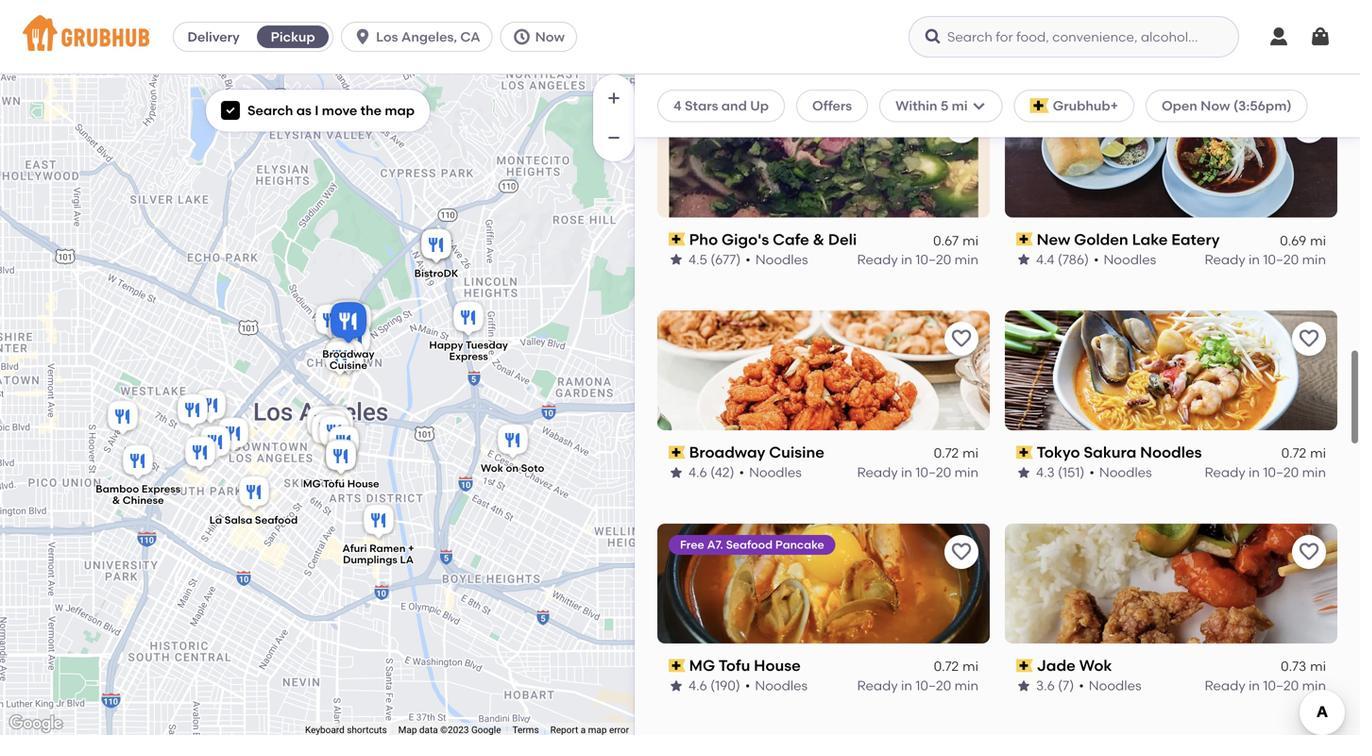 Task type: vqa. For each thing, say whether or not it's contained in the screenshot.
the oz
no



Task type: locate. For each thing, give the bounding box(es) containing it.
subscription pass image for tokyo sakura noodles
[[1016, 446, 1033, 460]]

star icon image for mg tofu house
[[669, 679, 684, 694]]

noodles for new golden lake eatery
[[1104, 252, 1156, 268]]

0.72
[[934, 446, 959, 462], [1281, 446, 1306, 462], [934, 659, 959, 675]]

star icon image left the 4.4
[[1016, 252, 1031, 267]]

0 vertical spatial seafood
[[255, 514, 298, 527]]

10–20
[[916, 252, 951, 268], [1263, 252, 1299, 268], [916, 465, 951, 481], [1263, 465, 1299, 481], [916, 678, 951, 694], [1263, 678, 1299, 694]]

wok right jade
[[1079, 657, 1112, 675]]

save this restaurant image for broadway cuisine
[[950, 328, 973, 351]]

subscription pass image left tokyo
[[1016, 446, 1033, 460]]

1 vertical spatial save this restaurant image
[[1298, 541, 1320, 564]]

1 horizontal spatial save this restaurant image
[[1298, 541, 1320, 564]]

subscription pass image
[[669, 660, 685, 673], [1016, 660, 1033, 673]]

0 horizontal spatial mg
[[303, 478, 321, 491]]

house down mg tofu house logo
[[754, 657, 801, 675]]

pho
[[689, 230, 718, 249]]

pho gigo's cafe & deli image
[[329, 312, 366, 354]]

0.73 mi
[[1281, 659, 1326, 675]]

star icon image
[[669, 252, 684, 267], [1016, 252, 1031, 267], [669, 466, 684, 481], [1016, 466, 1031, 481], [669, 679, 684, 694], [1016, 679, 1031, 694]]

4.3
[[1036, 465, 1055, 481]]

subscription pass image for pho gigo's cafe & deli
[[669, 233, 685, 246]]

(7)
[[1058, 678, 1074, 694]]

• noodles for golden
[[1094, 252, 1156, 268]]

• down mg tofu house
[[745, 678, 750, 694]]

totoyama dtla image
[[196, 424, 234, 465]]

• right the (151)
[[1089, 465, 1095, 481]]

0 vertical spatial express
[[449, 350, 488, 363]]

seafood right a7.
[[726, 538, 773, 552]]

ready in 10–20 min for mg tofu house
[[857, 678, 979, 694]]

0 horizontal spatial express
[[142, 483, 180, 496]]

• down 'golden'
[[1094, 252, 1099, 268]]

star icon image for jade wok
[[1016, 679, 1031, 694]]

1 horizontal spatial broadway cuisine
[[689, 444, 824, 462]]

1 horizontal spatial subscription pass image
[[1016, 660, 1033, 673]]

now button
[[500, 22, 585, 52]]

subscription pass image left mg tofu house
[[669, 660, 685, 673]]

0.67 mi
[[933, 232, 979, 249]]

broadway cuisine
[[322, 348, 374, 372], [689, 444, 824, 462]]

0 horizontal spatial seafood
[[255, 514, 298, 527]]

1 vertical spatial now
[[1201, 98, 1230, 114]]

in for new golden lake eatery
[[1249, 252, 1260, 268]]

ready in 10–20 min for new golden lake eatery
[[1205, 252, 1326, 268]]

tokyo sakura noodles image
[[322, 437, 360, 478]]

• for sakura
[[1089, 465, 1095, 481]]

0 horizontal spatial tofu
[[323, 478, 345, 491]]

0.73
[[1281, 659, 1306, 675]]

noodles
[[755, 252, 808, 268], [1104, 252, 1156, 268], [1140, 444, 1202, 462], [749, 465, 802, 481], [1099, 465, 1152, 481], [755, 678, 808, 694], [1089, 678, 1142, 694]]

1 vertical spatial cuisine
[[769, 444, 824, 462]]

suehiro mini image
[[321, 339, 359, 380]]

earn $8
[[1028, 112, 1069, 125]]

jade wok
[[1037, 657, 1112, 675]]

&
[[813, 230, 825, 249], [112, 494, 120, 507]]

daikokuya little tokyo image
[[315, 403, 353, 444]]

0 vertical spatial wok
[[481, 462, 503, 475]]

1 horizontal spatial broadway
[[689, 444, 765, 462]]

tofu up '(190)'
[[718, 657, 750, 675]]

t.g express thai food image
[[417, 226, 455, 268]]

wok left on
[[481, 462, 503, 475]]

star icon image left 3.6
[[1016, 679, 1031, 694]]

0.72 mi
[[934, 446, 979, 462], [1281, 446, 1326, 462], [934, 659, 979, 675]]

1 horizontal spatial mg
[[689, 657, 715, 675]]

subscription pass image left pho
[[669, 233, 685, 246]]

star icon image left '4.6 (42)'
[[669, 466, 684, 481]]

4.6 for broadway cuisine
[[689, 465, 707, 481]]

jade wok image
[[312, 302, 349, 343]]

cuisine
[[329, 359, 367, 372], [769, 444, 824, 462]]

0 vertical spatial cuisine
[[329, 359, 367, 372]]

afuri ramen + dumplings la image
[[360, 502, 398, 544]]

tofu inside wok on soto mg tofu house bamboo express & chinese la salsa seafood
[[323, 478, 345, 491]]

express down happy tuesday express icon
[[449, 350, 488, 363]]

seafood inside wok on soto mg tofu house bamboo express & chinese la salsa seafood
[[255, 514, 298, 527]]

2 subscription pass image from the left
[[1016, 660, 1033, 673]]

0 horizontal spatial house
[[347, 478, 379, 491]]

save this restaurant button
[[945, 109, 979, 143], [1292, 109, 1326, 143], [945, 322, 979, 356], [1292, 322, 1326, 356], [945, 536, 979, 570], [1292, 536, 1326, 570]]

star icon image left 4.3 on the bottom right of page
[[1016, 466, 1031, 481]]

& left deli
[[813, 230, 825, 249]]

broadway
[[322, 348, 374, 361], [689, 444, 765, 462]]

noodles for jade wok
[[1089, 678, 1142, 694]]

0 vertical spatial 4.6
[[689, 465, 707, 481]]

0 vertical spatial now
[[535, 29, 565, 45]]

1 vertical spatial express
[[142, 483, 180, 496]]

bamboo
[[96, 483, 139, 496]]

seafood
[[255, 514, 298, 527], [726, 538, 773, 552]]

1 4.6 from the top
[[689, 465, 707, 481]]

mi for broadway cuisine
[[963, 446, 979, 462]]

1 vertical spatial tofu
[[718, 657, 750, 675]]

salsa
[[225, 514, 252, 527]]

star icon image left 4.5
[[669, 252, 684, 267]]

mg tofu house image
[[322, 438, 360, 479]]

1 horizontal spatial wok
[[1079, 657, 1112, 675]]

marugame udon image
[[214, 415, 252, 457]]

1 horizontal spatial tofu
[[718, 657, 750, 675]]

• noodles down pho gigo's cafe & deli
[[745, 252, 808, 268]]

now right ca at the left of the page
[[535, 29, 565, 45]]

10–20 for jade wok
[[1263, 678, 1299, 694]]

subscription pass image up free
[[669, 446, 685, 460]]

cuisine inside map region
[[329, 359, 367, 372]]

0.67
[[933, 232, 959, 249]]

• noodles down mg tofu house
[[745, 678, 808, 694]]

golden dragon restaurant image
[[337, 301, 375, 342]]

subscription pass image left jade
[[1016, 660, 1033, 673]]

0 vertical spatial mg
[[303, 478, 321, 491]]

la salsa seafood image
[[235, 474, 273, 515]]

• noodles for tofu
[[745, 678, 808, 694]]

in for broadway cuisine
[[901, 465, 912, 481]]

& left chinese at the left
[[112, 494, 120, 507]]

chinese
[[123, 494, 164, 507]]

mg tofu house logo image
[[657, 524, 990, 644]]

min for mg tofu house
[[955, 678, 979, 694]]

1 vertical spatial wok
[[1079, 657, 1112, 675]]

save this restaurant button for pho gigo's cafe & deli
[[945, 109, 979, 143]]

save this restaurant button for jade wok
[[1292, 536, 1326, 570]]

(190)
[[710, 678, 740, 694]]

afuri ramen + dumplings la
[[342, 542, 414, 566]]

• noodles for gigo's
[[745, 252, 808, 268]]

2 4.6 from the top
[[689, 678, 707, 694]]

search
[[247, 102, 293, 119]]

0 vertical spatial tofu
[[323, 478, 345, 491]]

0 horizontal spatial &
[[112, 494, 120, 507]]

tokyo sakura noodles
[[1037, 444, 1202, 462]]

star icon image left 4.6 (190)
[[669, 679, 684, 694]]

on
[[506, 462, 519, 475]]

ready in 10–20 min
[[857, 252, 979, 268], [1205, 252, 1326, 268], [857, 465, 979, 481], [1205, 465, 1326, 481], [857, 678, 979, 694], [1205, 678, 1326, 694]]

0 vertical spatial save this restaurant image
[[950, 328, 973, 351]]

now right open
[[1201, 98, 1230, 114]]

mi
[[952, 98, 968, 114], [963, 232, 979, 249], [1310, 232, 1326, 249], [963, 446, 979, 462], [1310, 446, 1326, 462], [963, 659, 979, 675], [1310, 659, 1326, 675]]

marugame monzo image
[[316, 404, 354, 445]]

save this restaurant button for broadway cuisine
[[945, 322, 979, 356]]

• right (7)
[[1079, 678, 1084, 694]]

noodles for tokyo sakura noodles
[[1099, 465, 1152, 481]]

noodles for broadway cuisine
[[749, 465, 802, 481]]

express inside wok on soto mg tofu house bamboo express & chinese la salsa seafood
[[142, 483, 180, 496]]

sakura
[[1084, 444, 1136, 462]]

1 vertical spatial 4.6
[[689, 678, 707, 694]]

happy tuesday express
[[429, 339, 508, 363]]

4.6 left '(190)'
[[689, 678, 707, 694]]

min for new golden lake eatery
[[1302, 252, 1326, 268]]

1 vertical spatial seafood
[[726, 538, 773, 552]]

4
[[673, 98, 682, 114]]

besthibachi image
[[181, 434, 219, 476]]

0 horizontal spatial now
[[535, 29, 565, 45]]

1 vertical spatial &
[[112, 494, 120, 507]]

& inside wok on soto mg tofu house bamboo express & chinese la salsa seafood
[[112, 494, 120, 507]]

los angeles, ca
[[376, 29, 480, 45]]

ready for pho gigo's cafe & deli
[[857, 252, 898, 268]]

1 vertical spatial broadway
[[689, 444, 765, 462]]

4.6
[[689, 465, 707, 481], [689, 678, 707, 694]]

pickup
[[271, 29, 315, 45]]

search as i move the map
[[247, 102, 415, 119]]

within 5 mi
[[895, 98, 968, 114]]

0 horizontal spatial subscription pass image
[[669, 660, 685, 673]]

noodles down new golden lake eatery
[[1104, 252, 1156, 268]]

save this restaurant image
[[950, 328, 973, 351], [1298, 541, 1320, 564]]

grubhub+
[[1053, 98, 1118, 114]]

min
[[955, 252, 979, 268], [1302, 252, 1326, 268], [955, 465, 979, 481], [1302, 465, 1326, 481], [955, 678, 979, 694], [1302, 678, 1326, 694]]

• down gigo's
[[745, 252, 751, 268]]

save this restaurant image
[[950, 115, 973, 137], [1298, 115, 1320, 137], [1298, 328, 1320, 351], [950, 541, 973, 564]]

1 horizontal spatial now
[[1201, 98, 1230, 114]]

subscription pass image for mg tofu house
[[669, 660, 685, 673]]

pho gigo's cafe & deli
[[689, 230, 857, 249]]

star icon image for tokyo sakura noodles
[[1016, 466, 1031, 481]]

tofu down men oh tokushima ramen icon
[[323, 478, 345, 491]]

• noodles down new golden lake eatery
[[1094, 252, 1156, 268]]

wok
[[481, 462, 503, 475], [1079, 657, 1112, 675]]

noodles down mg tofu house
[[755, 678, 808, 694]]

i
[[315, 102, 319, 119]]

• noodles down tokyo sakura noodles
[[1089, 465, 1152, 481]]

now
[[535, 29, 565, 45], [1201, 98, 1230, 114]]

1 horizontal spatial cuisine
[[769, 444, 824, 462]]

open
[[1162, 98, 1197, 114]]

subscription pass image for new golden lake eatery
[[1016, 233, 1033, 246]]

zencu sushi & grill image
[[313, 408, 350, 449]]

0 horizontal spatial broadway
[[322, 348, 374, 361]]

rakkan image
[[319, 407, 357, 448]]

mg up 4.6 (190)
[[689, 657, 715, 675]]

10–20 for new golden lake eatery
[[1263, 252, 1299, 268]]

noodles down tokyo sakura noodles
[[1099, 465, 1152, 481]]

min for tokyo sakura noodles
[[1302, 465, 1326, 481]]

• for gigo's
[[745, 252, 751, 268]]

pho gigo's cafe & deli logo image
[[657, 98, 990, 218]]

express
[[449, 350, 488, 363], [142, 483, 180, 496]]

new
[[1037, 230, 1070, 249]]

1 vertical spatial house
[[754, 657, 801, 675]]

new golden lake eatery logo image
[[1005, 98, 1337, 218]]

ready for jade wok
[[1205, 678, 1245, 694]]

svg image inside now button
[[513, 27, 531, 46]]

google image
[[5, 712, 67, 736]]

a7.
[[707, 538, 723, 552]]

0 vertical spatial &
[[813, 230, 825, 249]]

house up afuri ramen + dumplings la image
[[347, 478, 379, 491]]

4.4
[[1036, 252, 1055, 268]]

3.6
[[1036, 678, 1055, 694]]

bistrodk image
[[417, 226, 455, 268]]

seafood right salsa
[[255, 514, 298, 527]]

subscription pass image for broadway cuisine
[[669, 446, 685, 460]]

0 horizontal spatial wok
[[481, 462, 503, 475]]

0 horizontal spatial cuisine
[[329, 359, 367, 372]]

0 horizontal spatial broadway cuisine
[[322, 348, 374, 372]]

1 vertical spatial broadway cuisine
[[689, 444, 824, 462]]

save this restaurant image for jade wok
[[1298, 541, 1320, 564]]

10–20 for broadway cuisine
[[916, 465, 951, 481]]

it's thai casual dining image
[[192, 387, 230, 428]]

noodles right (42)
[[749, 465, 802, 481]]

4.6 left (42)
[[689, 465, 707, 481]]

mg inside wok on soto mg tofu house bamboo express & chinese la salsa seafood
[[303, 478, 321, 491]]

• noodles
[[745, 252, 808, 268], [1094, 252, 1156, 268], [739, 465, 802, 481], [1089, 465, 1152, 481], [745, 678, 808, 694], [1079, 678, 1142, 694]]

• noodles down jade wok
[[1079, 678, 1142, 694]]

tokyo sakura noodles logo image
[[1005, 311, 1337, 431]]

0 horizontal spatial save this restaurant image
[[950, 328, 973, 351]]

delivery button
[[174, 22, 253, 52]]

• for wok
[[1079, 678, 1084, 694]]

ramen
[[369, 542, 406, 555]]

phoenix chinese cuisine image
[[324, 335, 362, 376]]

express right bamboo
[[142, 483, 180, 496]]

map region
[[0, 0, 726, 736]]

• right (42)
[[739, 465, 744, 481]]

0 vertical spatial broadway
[[322, 348, 374, 361]]

(151)
[[1058, 465, 1085, 481]]

ready
[[857, 252, 898, 268], [1205, 252, 1245, 268], [857, 465, 898, 481], [1205, 465, 1245, 481], [857, 678, 898, 694], [1205, 678, 1245, 694]]

bandit chow mein image
[[315, 413, 353, 455]]

noodles down pho gigo's cafe & deli
[[755, 252, 808, 268]]

• noodles right (42)
[[739, 465, 802, 481]]

foo chow restaurant image
[[326, 298, 364, 340]]

ready for mg tofu house
[[857, 678, 898, 694]]

ready in 10–20 min for tokyo sakura noodles
[[1205, 465, 1326, 481]]

1 horizontal spatial express
[[449, 350, 488, 363]]

men oh tokushima ramen image
[[325, 424, 363, 465]]

pho saigon republic image
[[336, 321, 374, 362]]

svg image
[[924, 27, 943, 46]]

svg image
[[1268, 26, 1290, 48], [1309, 26, 1332, 48], [353, 27, 372, 46], [513, 27, 531, 46], [972, 98, 987, 113], [225, 105, 236, 116]]

1 horizontal spatial seafood
[[726, 538, 773, 552]]

bistrodk
[[414, 267, 458, 280]]

ready for new golden lake eatery
[[1205, 252, 1245, 268]]

noodles down jade wok
[[1089, 678, 1142, 694]]

1 subscription pass image from the left
[[669, 660, 685, 673]]

subscription pass image
[[669, 233, 685, 246], [1016, 233, 1033, 246], [669, 446, 685, 460], [1016, 446, 1033, 460]]

save this restaurant button for tokyo sakura noodles
[[1292, 322, 1326, 356]]

broadway cuisine image
[[326, 299, 371, 349]]

angeles,
[[401, 29, 457, 45]]

broadway inside map region
[[322, 348, 374, 361]]

0 vertical spatial broadway cuisine
[[322, 348, 374, 372]]

mg left mg tofu house icon
[[303, 478, 321, 491]]

subscription pass image left new
[[1016, 233, 1033, 246]]

in
[[901, 252, 912, 268], [1249, 252, 1260, 268], [901, 465, 912, 481], [1249, 465, 1260, 481], [901, 678, 912, 694], [1249, 678, 1260, 694]]

move
[[322, 102, 357, 119]]

0 vertical spatial house
[[347, 478, 379, 491]]

1 vertical spatial mg
[[689, 657, 715, 675]]

tofu
[[323, 478, 345, 491], [718, 657, 750, 675]]

new golden lake eatery
[[1037, 230, 1220, 249]]



Task type: describe. For each thing, give the bounding box(es) containing it.
4.6 (42)
[[689, 465, 734, 481]]

4.6 (190)
[[689, 678, 740, 694]]

svg image inside the los angeles, ca button
[[353, 27, 372, 46]]

jade
[[1037, 657, 1076, 675]]

10–20 for tokyo sakura noodles
[[1263, 465, 1299, 481]]

0.72 mi for tokyo sakura noodles
[[1281, 446, 1326, 462]]

full moon house image
[[330, 297, 367, 339]]

dumplings
[[343, 554, 397, 566]]

mama lu's dumpling house image
[[330, 338, 367, 379]]

0.72 mi for mg tofu house
[[934, 659, 979, 675]]

(42)
[[710, 465, 734, 481]]

abc seafood restaurant image
[[326, 335, 364, 376]]

afuri
[[342, 542, 367, 555]]

10–20 for mg tofu house
[[916, 678, 951, 694]]

los
[[376, 29, 398, 45]]

• noodles for cuisine
[[739, 465, 802, 481]]

los angeles, ca button
[[341, 22, 500, 52]]

min for jade wok
[[1302, 678, 1326, 694]]

star icon image for new golden lake eatery
[[1016, 252, 1031, 267]]

and
[[721, 98, 747, 114]]

• for golden
[[1094, 252, 1099, 268]]

happy
[[429, 339, 463, 352]]

• noodles for wok
[[1079, 678, 1142, 694]]

ca
[[460, 29, 480, 45]]

wok on soto image
[[494, 422, 532, 463]]

wok on soto mg tofu house bamboo express & chinese la salsa seafood
[[96, 462, 544, 527]]

golden
[[1074, 230, 1128, 249]]

• for tofu
[[745, 678, 750, 694]]

in for jade wok
[[1249, 678, 1260, 694]]

mi for jade wok
[[1310, 659, 1326, 675]]

4.4 (786)
[[1036, 252, 1089, 268]]

10–20 for pho gigo's cafe & deli
[[916, 252, 951, 268]]

subscription pass image for jade wok
[[1016, 660, 1033, 673]]

free
[[680, 538, 704, 552]]

0.69 mi
[[1280, 232, 1326, 249]]

now inside button
[[535, 29, 565, 45]]

(786)
[[1058, 252, 1089, 268]]

noodles for pho gigo's cafe & deli
[[755, 252, 808, 268]]

minus icon image
[[604, 128, 623, 147]]

ready in 10–20 min for jade wok
[[1205, 678, 1326, 694]]

tokyo
[[1037, 444, 1080, 462]]

gigo's
[[722, 230, 769, 249]]

lake
[[1132, 230, 1168, 249]]

+
[[408, 542, 414, 555]]

1 horizontal spatial house
[[754, 657, 801, 675]]

4.5
[[689, 252, 707, 268]]

la
[[209, 514, 222, 527]]

• noodles for sakura
[[1089, 465, 1152, 481]]

4.6 for mg tofu house
[[689, 678, 707, 694]]

deli
[[828, 230, 857, 249]]

la
[[400, 554, 414, 566]]

jin heung chinese restaurant image
[[104, 398, 142, 440]]

mi for mg tofu house
[[963, 659, 979, 675]]

mi for new golden lake eatery
[[1310, 232, 1326, 249]]

in for pho gigo's cafe & deli
[[901, 252, 912, 268]]

new golden lake eatery image
[[325, 309, 363, 351]]

mi for pho gigo's cafe & deli
[[963, 232, 979, 249]]

ready for broadway cuisine
[[857, 465, 898, 481]]

5
[[941, 98, 949, 114]]

1 horizontal spatial &
[[813, 230, 825, 249]]

4.3 (151)
[[1036, 465, 1085, 481]]

ready for tokyo sakura noodles
[[1205, 465, 1245, 481]]

cafe
[[773, 230, 809, 249]]

• for cuisine
[[739, 465, 744, 481]]

min for pho gigo's cafe & deli
[[955, 252, 979, 268]]

open now (3:56pm)
[[1162, 98, 1292, 114]]

in for mg tofu house
[[901, 678, 912, 694]]

korea bbq house image
[[303, 404, 341, 445]]

house inside wok on soto mg tofu house bamboo express & chinese la salsa seafood
[[347, 478, 379, 491]]

3.6 (7)
[[1036, 678, 1074, 694]]

0.72 for tokyo sakura noodles
[[1281, 446, 1306, 462]]

0.72 for broadway cuisine
[[934, 446, 959, 462]]

as
[[296, 102, 312, 119]]

broadway cuisine logo image
[[657, 311, 990, 431]]

plus icon image
[[604, 89, 623, 108]]

4 stars and up
[[673, 98, 769, 114]]

stars
[[685, 98, 718, 114]]

Search for food, convenience, alcohol... search field
[[909, 16, 1239, 58]]

commodore cafe image
[[174, 391, 212, 433]]

eatery
[[1171, 230, 1220, 249]]

$8
[[1056, 112, 1069, 125]]

within
[[895, 98, 937, 114]]

earn
[[1028, 112, 1053, 125]]

mi for tokyo sakura noodles
[[1310, 446, 1326, 462]]

in for tokyo sakura noodles
[[1249, 465, 1260, 481]]

0.72 mi for broadway cuisine
[[934, 446, 979, 462]]

star icon image for broadway cuisine
[[669, 466, 684, 481]]

ready in 10–20 min for pho gigo's cafe & deli
[[857, 252, 979, 268]]

up
[[750, 98, 769, 114]]

delivery
[[187, 29, 240, 45]]

main navigation navigation
[[0, 0, 1360, 75]]

noodles right sakura
[[1140, 444, 1202, 462]]

free a7. seafood pancake
[[680, 538, 824, 552]]

offers
[[812, 98, 852, 114]]

happy tuesday express image
[[450, 299, 487, 340]]

express inside the happy tuesday express
[[449, 350, 488, 363]]

0.72 for mg tofu house
[[934, 659, 959, 675]]

jade wok logo image
[[1005, 524, 1337, 644]]

grubhub plus flag logo image
[[1030, 98, 1049, 113]]

broadway cuisine inside map region
[[322, 348, 374, 372]]

mg tofu house
[[689, 657, 801, 675]]

0.69
[[1280, 232, 1306, 249]]

bamboo express & chinese image
[[119, 443, 157, 484]]

4.5 (677)
[[689, 252, 741, 268]]

soto
[[521, 462, 544, 475]]

map
[[385, 102, 415, 119]]

pickup button
[[253, 22, 333, 52]]

the
[[360, 102, 382, 119]]

kouraku image
[[308, 411, 346, 453]]

(677)
[[711, 252, 741, 268]]

tuesday
[[466, 339, 508, 352]]

noodles for mg tofu house
[[755, 678, 808, 694]]

star icon image for pho gigo's cafe & deli
[[669, 252, 684, 267]]

ready in 10–20 min for broadway cuisine
[[857, 465, 979, 481]]

min for broadway cuisine
[[955, 465, 979, 481]]

(3:56pm)
[[1233, 98, 1292, 114]]

pancake
[[775, 538, 824, 552]]

wok inside wok on soto mg tofu house bamboo express & chinese la salsa seafood
[[481, 462, 503, 475]]

hop woo chinese bbq & seafood restaurant - chinatown image
[[330, 313, 367, 355]]



